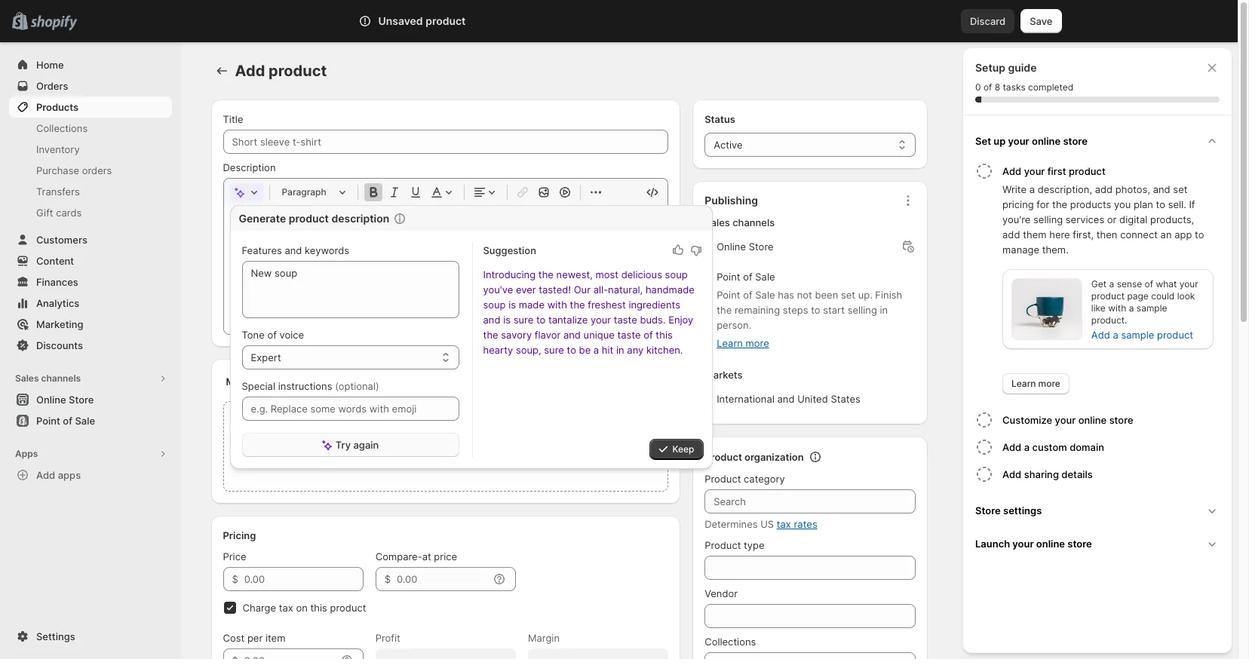 Task type: vqa. For each thing, say whether or not it's contained in the screenshot.
e.g. Summer collection, Under $100, Staff picks text field
no



Task type: locate. For each thing, give the bounding box(es) containing it.
sample
[[1137, 303, 1168, 314], [1122, 329, 1155, 341]]

0 horizontal spatial sales channels
[[15, 373, 81, 384]]

and
[[1154, 183, 1171, 195], [285, 245, 302, 257], [483, 314, 501, 326], [564, 329, 581, 341], [778, 393, 795, 405]]

add inside add your first product button
[[1003, 165, 1022, 177]]

add
[[1096, 183, 1113, 195], [1003, 229, 1021, 241]]

add inside "add apps" button
[[36, 469, 55, 482]]

1 vertical spatial sure
[[544, 344, 564, 356]]

$ for price
[[232, 574, 238, 586]]

1 vertical spatial this
[[311, 602, 327, 614]]

features
[[242, 245, 282, 257]]

savory
[[501, 329, 532, 341]]

1 vertical spatial sales
[[15, 373, 39, 384]]

1 horizontal spatial sure
[[544, 344, 564, 356]]

learn up customize
[[1012, 378, 1037, 389]]

add up title
[[235, 62, 265, 80]]

in right hit
[[617, 344, 625, 356]]

online for customize your online store
[[1079, 414, 1107, 426]]

2 vertical spatial product
[[705, 540, 741, 552]]

and left united
[[778, 393, 795, 405]]

2 horizontal spatial store
[[976, 505, 1001, 517]]

1 vertical spatial tax
[[279, 602, 293, 614]]

customers link
[[9, 229, 172, 251]]

product down determines
[[705, 540, 741, 552]]

1 horizontal spatial in
[[880, 304, 888, 316]]

learn inside add your first product 'element'
[[1012, 378, 1037, 389]]

sales channels down discounts
[[15, 373, 81, 384]]

Cost per item text field
[[244, 649, 336, 660]]

inventory
[[36, 143, 80, 155]]

2 vertical spatial sale
[[75, 415, 95, 427]]

collections down vendor
[[705, 636, 757, 648]]

0 vertical spatial online
[[1032, 135, 1061, 147]]

your up look
[[1180, 278, 1199, 290]]

1 horizontal spatial tax
[[777, 518, 792, 531]]

soup up the handmade at the top right
[[665, 269, 688, 281]]

or left '3d'
[[471, 453, 479, 464]]

more inside add your first product 'element'
[[1039, 378, 1061, 389]]

point inside point of sale has not been set up. finish the remaining steps to start selling in person. learn more
[[717, 289, 741, 301]]

1 horizontal spatial learn
[[1012, 378, 1037, 389]]

product for product organization
[[705, 451, 743, 463]]

1 vertical spatial online
[[1079, 414, 1107, 426]]

0 horizontal spatial soup
[[483, 299, 506, 311]]

is left made
[[509, 299, 516, 311]]

0 horizontal spatial sales
[[15, 373, 39, 384]]

upload new
[[386, 433, 437, 445]]

special
[[242, 380, 276, 392]]

online for launch your online store
[[1037, 538, 1066, 550]]

learn down person.
[[717, 337, 743, 349]]

0 vertical spatial online store
[[717, 241, 774, 253]]

soup down you've
[[483, 299, 506, 311]]

could
[[1152, 291, 1175, 302]]

point up person.
[[717, 289, 741, 301]]

set up sell.
[[1174, 183, 1188, 195]]

in down finish at the right top
[[880, 304, 888, 316]]

online down sales channels button
[[36, 394, 66, 406]]

0 vertical spatial set
[[1174, 183, 1188, 195]]

online store down publishing
[[717, 241, 774, 253]]

0 horizontal spatial set
[[841, 289, 856, 301]]

set inside write a description, add photos, and set pricing for the products you plan to sell. if you're selling services or digital products, add them here first, then connect an app to manage them.
[[1174, 183, 1188, 195]]

or up then
[[1108, 214, 1117, 226]]

0 horizontal spatial $
[[232, 574, 238, 586]]

1 horizontal spatial $
[[385, 574, 391, 586]]

special instructions (optional)
[[242, 380, 379, 392]]

$
[[232, 574, 238, 586], [385, 574, 391, 586]]

1 horizontal spatial add
[[1096, 183, 1113, 195]]

2 vertical spatial online
[[1037, 538, 1066, 550]]

freshest
[[588, 299, 626, 311]]

sure down 'flavor'
[[544, 344, 564, 356]]

online inside "button"
[[1037, 538, 1066, 550]]

Features and keywords text field
[[242, 261, 459, 318]]

0 horizontal spatial selling
[[848, 304, 878, 316]]

0 vertical spatial store
[[1064, 135, 1088, 147]]

add for add your first product
[[1003, 165, 1022, 177]]

1 vertical spatial add
[[1003, 229, 1021, 241]]

this right on
[[311, 602, 327, 614]]

domain
[[1070, 442, 1105, 454]]

the up person.
[[717, 304, 732, 316]]

set left up.
[[841, 289, 856, 301]]

Compare-at price text field
[[397, 568, 489, 592]]

0 horizontal spatial online store
[[36, 394, 94, 406]]

plan
[[1134, 198, 1154, 211]]

channels down discounts
[[41, 373, 81, 384]]

2 vertical spatial store
[[1068, 538, 1093, 550]]

1 vertical spatial store
[[69, 394, 94, 406]]

1 vertical spatial in
[[617, 344, 625, 356]]

point of sale up remaining
[[717, 271, 776, 283]]

store inside button
[[1110, 414, 1134, 426]]

online store inside button
[[36, 394, 94, 406]]

set for sell.
[[1174, 183, 1188, 195]]

launch your online store button
[[970, 528, 1226, 561]]

store up the launch
[[976, 505, 1001, 517]]

the down description,
[[1053, 198, 1068, 211]]

store inside button
[[1064, 135, 1088, 147]]

guide
[[1009, 61, 1037, 74]]

0 horizontal spatial sure
[[514, 314, 534, 326]]

add up products
[[1096, 183, 1113, 195]]

1 vertical spatial online store
[[36, 394, 94, 406]]

learn more link inside add your first product 'element'
[[1003, 374, 1070, 395]]

add down product.
[[1092, 329, 1111, 341]]

1 vertical spatial point of sale
[[36, 415, 95, 427]]

store
[[1064, 135, 1088, 147], [1110, 414, 1134, 426], [1068, 538, 1093, 550]]

get
[[1092, 278, 1107, 290]]

set
[[1174, 183, 1188, 195], [841, 289, 856, 301]]

online inside button
[[36, 394, 66, 406]]

add inside 'add a custom domain' button
[[1003, 442, 1022, 454]]

your right the launch
[[1013, 538, 1034, 550]]

0 horizontal spatial with
[[548, 299, 567, 311]]

$ down price
[[232, 574, 238, 586]]

1 vertical spatial selling
[[848, 304, 878, 316]]

0 vertical spatial this
[[656, 329, 673, 341]]

your inside button
[[1056, 414, 1076, 426]]

set up your online store button
[[970, 125, 1226, 158]]

products,
[[1151, 214, 1195, 226]]

sales channels button
[[9, 368, 172, 389]]

channels inside button
[[41, 373, 81, 384]]

sales channels down publishing
[[705, 217, 775, 229]]

settings
[[36, 631, 75, 643]]

add apps button
[[9, 465, 172, 486]]

products
[[36, 101, 79, 113]]

online down settings
[[1037, 538, 1066, 550]]

0 horizontal spatial point of sale
[[36, 415, 95, 427]]

1 vertical spatial sample
[[1122, 329, 1155, 341]]

type
[[744, 540, 765, 552]]

1 horizontal spatial sales
[[705, 217, 730, 229]]

0 vertical spatial online
[[717, 241, 746, 253]]

0 horizontal spatial or
[[471, 453, 479, 464]]

0 vertical spatial in
[[880, 304, 888, 316]]

1 vertical spatial is
[[504, 314, 511, 326]]

0 vertical spatial collections
[[36, 122, 88, 134]]

1 vertical spatial online
[[36, 394, 66, 406]]

to left start in the right of the page
[[811, 304, 821, 316]]

point of sale button
[[0, 411, 181, 432]]

1 horizontal spatial selling
[[1034, 214, 1064, 226]]

1 product from the top
[[705, 451, 743, 463]]

online store down sales channels button
[[36, 394, 94, 406]]

setup guide
[[976, 61, 1037, 74]]

a right write
[[1030, 183, 1036, 195]]

0 vertical spatial more
[[746, 337, 770, 349]]

sales channels
[[705, 217, 775, 229], [15, 373, 81, 384]]

learn more link up customize
[[1003, 374, 1070, 395]]

0 horizontal spatial more
[[746, 337, 770, 349]]

1 horizontal spatial learn more link
[[1003, 374, 1070, 395]]

for
[[1037, 198, 1050, 211]]

add up write
[[1003, 165, 1022, 177]]

store inside "button"
[[1068, 538, 1093, 550]]

content link
[[9, 251, 172, 272]]

sample down could
[[1137, 303, 1168, 314]]

channels down publishing
[[733, 217, 775, 229]]

of inside point of sale has not been set up. finish the remaining steps to start selling in person. learn more
[[744, 289, 753, 301]]

add left apps
[[36, 469, 55, 482]]

1 horizontal spatial collections
[[705, 636, 757, 648]]

$ down the compare-
[[385, 574, 391, 586]]

0 horizontal spatial in
[[617, 344, 625, 356]]

1 horizontal spatial or
[[1108, 214, 1117, 226]]

store for launch your online store
[[1068, 538, 1093, 550]]

unsaved product
[[378, 14, 466, 27]]

online down publishing
[[717, 241, 746, 253]]

to left be
[[567, 344, 577, 356]]

tax right us
[[777, 518, 792, 531]]

finances link
[[9, 272, 172, 293]]

2 $ from the left
[[385, 574, 391, 586]]

0 horizontal spatial online
[[36, 394, 66, 406]]

3 product from the top
[[705, 540, 741, 552]]

1 horizontal spatial channels
[[733, 217, 775, 229]]

and up sell.
[[1154, 183, 1171, 195]]

organization
[[745, 451, 804, 463]]

add your first product element
[[973, 182, 1226, 395]]

2 product from the top
[[705, 473, 741, 485]]

store down store settings button
[[1068, 538, 1093, 550]]

0 vertical spatial tax
[[777, 518, 792, 531]]

app
[[1175, 229, 1193, 241]]

a left custom
[[1025, 442, 1030, 454]]

e.g. Replace some words with emoji text field
[[242, 397, 459, 421]]

tax left on
[[279, 602, 293, 614]]

or
[[1108, 214, 1117, 226], [471, 453, 479, 464]]

your inside "introducing the newest, most delicious soup you've ever tasted! our all-natural, handmade soup is made with the freshest ingredients and is sure to tantalize your taste buds. enjoy the savory flavor and unique taste of this hearty soup, sure to be a hit in any kitchen."
[[591, 314, 611, 326]]

models
[[497, 453, 528, 464]]

online inside button
[[1079, 414, 1107, 426]]

in inside point of sale has not been set up. finish the remaining steps to start selling in person. learn more
[[880, 304, 888, 316]]

point of sale down online store link
[[36, 415, 95, 427]]

buds.
[[640, 314, 666, 326]]

page
[[1128, 291, 1149, 302]]

product type
[[705, 540, 765, 552]]

photos,
[[1116, 183, 1151, 195]]

point up the apps
[[36, 415, 60, 427]]

1 horizontal spatial with
[[1109, 303, 1127, 314]]

set inside point of sale has not been set up. finish the remaining steps to start selling in person. learn more
[[841, 289, 856, 301]]

what
[[1157, 278, 1178, 290]]

inventory link
[[9, 139, 172, 160]]

add right mark add sharing details as done image
[[1003, 469, 1022, 481]]

1 vertical spatial sales channels
[[15, 373, 81, 384]]

1 vertical spatial store
[[1110, 414, 1134, 426]]

product inside button
[[1069, 165, 1106, 177]]

your up unique
[[591, 314, 611, 326]]

1 horizontal spatial set
[[1174, 183, 1188, 195]]

sample down product.
[[1122, 329, 1155, 341]]

more
[[746, 337, 770, 349], [1039, 378, 1061, 389]]

0 vertical spatial point of sale
[[717, 271, 776, 283]]

1 horizontal spatial sales channels
[[705, 217, 775, 229]]

0 horizontal spatial channels
[[41, 373, 81, 384]]

is up savory at the left of page
[[504, 314, 511, 326]]

product up product category
[[705, 451, 743, 463]]

0 vertical spatial sales channels
[[705, 217, 775, 229]]

sales down discounts
[[15, 373, 39, 384]]

learn more link down person.
[[717, 337, 770, 349]]

to up 'flavor'
[[537, 314, 546, 326]]

add for add apps
[[36, 469, 55, 482]]

product for product type
[[705, 540, 741, 552]]

1 vertical spatial product
[[705, 473, 741, 485]]

add inside add sharing details button
[[1003, 469, 1022, 481]]

0 horizontal spatial store
[[69, 394, 94, 406]]

get a sense of what your product page could look like with a sample product. add a sample product
[[1092, 278, 1199, 341]]

1 vertical spatial learn
[[1012, 378, 1037, 389]]

tax
[[777, 518, 792, 531], [279, 602, 293, 614]]

add a custom domain
[[1003, 442, 1105, 454]]

1 vertical spatial sale
[[756, 289, 776, 301]]

set up your online store
[[976, 135, 1088, 147]]

description
[[223, 162, 276, 174]]

more up customize your online store on the bottom of page
[[1039, 378, 1061, 389]]

a down product.
[[1114, 329, 1119, 341]]

taste up any on the bottom right of the page
[[618, 329, 641, 341]]

your right up
[[1009, 135, 1030, 147]]

Vendor text field
[[705, 605, 916, 629]]

with down tasted!
[[548, 299, 567, 311]]

product for product category
[[705, 473, 741, 485]]

upload
[[386, 433, 416, 445]]

point of sale
[[717, 271, 776, 283], [36, 415, 95, 427]]

0 vertical spatial or
[[1108, 214, 1117, 226]]

set for selling
[[841, 289, 856, 301]]

learn more
[[1012, 378, 1061, 389]]

online up domain
[[1079, 414, 1107, 426]]

1 vertical spatial more
[[1039, 378, 1061, 389]]

product down the product organization
[[705, 473, 741, 485]]

1 vertical spatial point
[[717, 289, 741, 301]]

sale inside point of sale has not been set up. finish the remaining steps to start selling in person. learn more
[[756, 289, 776, 301]]

1 horizontal spatial online store
[[717, 241, 774, 253]]

products
[[1071, 198, 1112, 211]]

enjoy
[[669, 314, 694, 326]]

ingredients
[[629, 299, 681, 311]]

your up the add a custom domain
[[1056, 414, 1076, 426]]

the up tasted!
[[539, 269, 554, 281]]

store up first
[[1064, 135, 1088, 147]]

generate product description
[[239, 212, 390, 225]]

1 $ from the left
[[232, 574, 238, 586]]

introducing the newest, most delicious soup you've ever tasted! our all-natural, handmade soup is made with the freshest ingredients and is sure to tantalize your taste buds. enjoy the savory flavor and unique taste of this hearty soup, sure to be a hit in any kitchen.
[[483, 269, 695, 356]]

1 vertical spatial learn more link
[[1003, 374, 1070, 395]]

cost
[[223, 632, 245, 645]]

1 vertical spatial set
[[841, 289, 856, 301]]

0 horizontal spatial add
[[1003, 229, 1021, 241]]

1 vertical spatial channels
[[41, 373, 81, 384]]

1 horizontal spatial more
[[1039, 378, 1061, 389]]

handmade
[[646, 284, 695, 296]]

mark customize your online store as done image
[[976, 411, 994, 429]]

Product category text field
[[705, 490, 916, 514]]

selling down up.
[[848, 304, 878, 316]]

learn inside point of sale has not been set up. finish the remaining steps to start selling in person. learn more
[[717, 337, 743, 349]]

a left hit
[[594, 344, 599, 356]]

with up product.
[[1109, 303, 1127, 314]]

try again button
[[242, 433, 459, 457]]

add right mark add a custom domain as done image
[[1003, 442, 1022, 454]]

1 vertical spatial soup
[[483, 299, 506, 311]]

with inside "introducing the newest, most delicious soup you've ever tasted! our all-natural, handmade soup is made with the freshest ingredients and is sure to tantalize your taste buds. enjoy the savory flavor and unique taste of this hearty soup, sure to be a hit in any kitchen."
[[548, 299, 567, 311]]

product category
[[705, 473, 786, 485]]

product
[[705, 451, 743, 463], [705, 473, 741, 485], [705, 540, 741, 552]]

sales down publishing
[[705, 217, 730, 229]]

gift cards link
[[9, 202, 172, 223]]

0 vertical spatial taste
[[614, 314, 638, 326]]

collections up the inventory
[[36, 122, 88, 134]]

add down you're
[[1003, 229, 1021, 241]]

with inside the get a sense of what your product page could look like with a sample product. add a sample product
[[1109, 303, 1127, 314]]

cards
[[56, 207, 82, 219]]

0 horizontal spatial learn more link
[[717, 337, 770, 349]]

your inside the get a sense of what your product page could look like with a sample product. add a sample product
[[1180, 278, 1199, 290]]

selling down for
[[1034, 214, 1064, 226]]

store up 'add a custom domain' button
[[1110, 414, 1134, 426]]

Price text field
[[244, 568, 364, 592]]

1 horizontal spatial this
[[656, 329, 673, 341]]

point up remaining
[[717, 271, 741, 283]]

0 vertical spatial sales
[[705, 217, 730, 229]]

discard button
[[962, 9, 1015, 33]]

setup
[[976, 61, 1006, 74]]

purchase orders
[[36, 165, 112, 177]]

a inside write a description, add photos, and set pricing for the products you plan to sell. if you're selling services or digital products, add them here first, then connect an app to manage them.
[[1030, 183, 1036, 195]]

kitchen.
[[647, 344, 683, 356]]

store down sales channels button
[[69, 394, 94, 406]]

all-
[[594, 284, 608, 296]]

the down the our
[[570, 299, 585, 311]]

2 vertical spatial point
[[36, 415, 60, 427]]

more down person.
[[746, 337, 770, 349]]

transfers link
[[9, 181, 172, 202]]

online up add your first product at the top right of page
[[1032, 135, 1061, 147]]

online store
[[717, 241, 774, 253], [36, 394, 94, 406]]

2 vertical spatial store
[[976, 505, 1001, 517]]

international
[[717, 393, 775, 405]]

expert
[[251, 352, 281, 364]]

store down publishing
[[749, 241, 774, 253]]

sure up savory at the left of page
[[514, 314, 534, 326]]

0 horizontal spatial learn
[[717, 337, 743, 349]]

taste down freshest
[[614, 314, 638, 326]]

this up kitchen.
[[656, 329, 673, 341]]

rates
[[794, 518, 818, 531]]

0 horizontal spatial collections
[[36, 122, 88, 134]]



Task type: describe. For each thing, give the bounding box(es) containing it.
sales inside button
[[15, 373, 39, 384]]

0 of 8 tasks completed
[[976, 82, 1074, 93]]

set
[[976, 135, 992, 147]]

1 vertical spatial collections
[[705, 636, 757, 648]]

images,
[[402, 453, 435, 464]]

0 vertical spatial sample
[[1137, 303, 1168, 314]]

title
[[223, 113, 243, 125]]

tone of voice
[[242, 329, 304, 341]]

0 vertical spatial soup
[[665, 269, 688, 281]]

1 horizontal spatial point of sale
[[717, 271, 776, 283]]

search
[[425, 15, 458, 27]]

products link
[[9, 97, 172, 118]]

1 horizontal spatial store
[[749, 241, 774, 253]]

the up "hearty"
[[483, 329, 499, 341]]

determines
[[705, 518, 758, 531]]

or inside write a description, add photos, and set pricing for the products you plan to sell. if you're selling services or digital products, add them here first, then connect an app to manage them.
[[1108, 214, 1117, 226]]

and down you've
[[483, 314, 501, 326]]

store for customize your online store
[[1110, 414, 1134, 426]]

store inside button
[[69, 394, 94, 406]]

international and united states
[[717, 393, 861, 405]]

services
[[1066, 214, 1105, 226]]

paragraph
[[282, 186, 327, 198]]

purchase orders link
[[9, 160, 172, 181]]

sense
[[1117, 278, 1143, 290]]

1 vertical spatial or
[[471, 453, 479, 464]]

a down "page"
[[1130, 303, 1135, 314]]

be
[[579, 344, 591, 356]]

of inside "introducing the newest, most delicious soup you've ever tasted! our all-natural, handmade soup is made with the freshest ingredients and is sure to tantalize your taste buds. enjoy the savory flavor and unique taste of this hearty soup, sure to be a hit in any kitchen."
[[644, 329, 653, 341]]

at
[[422, 551, 431, 563]]

mark add a custom domain as done image
[[976, 438, 994, 457]]

0 vertical spatial point
[[717, 271, 741, 283]]

status
[[705, 113, 736, 125]]

has
[[778, 289, 795, 301]]

customize
[[1003, 414, 1053, 426]]

0 horizontal spatial tax
[[279, 602, 293, 614]]

this inside "introducing the newest, most delicious soup you've ever tasted! our all-natural, handmade soup is made with the freshest ingredients and is sure to tantalize your taste buds. enjoy the savory flavor and unique taste of this hearty soup, sure to be a hit in any kitchen."
[[656, 329, 673, 341]]

Collections text field
[[705, 653, 916, 660]]

tax rates link
[[777, 518, 818, 531]]

add for add a custom domain
[[1003, 442, 1022, 454]]

save
[[1030, 15, 1053, 27]]

pricing
[[223, 530, 256, 542]]

hearty
[[483, 344, 513, 356]]

1 vertical spatial taste
[[618, 329, 641, 341]]

0 vertical spatial learn more link
[[717, 337, 770, 349]]

add sharing details button
[[1003, 461, 1226, 488]]

customize your online store button
[[1003, 407, 1226, 434]]

soup,
[[516, 344, 542, 356]]

newest,
[[557, 269, 593, 281]]

setup guide dialog
[[964, 48, 1232, 654]]

media
[[226, 376, 255, 388]]

0 vertical spatial sale
[[756, 271, 776, 283]]

apps button
[[9, 444, 172, 465]]

and inside write a description, add photos, and set pricing for the products you plan to sell. if you're selling services or digital products, add them here first, then connect an app to manage them.
[[1154, 183, 1171, 195]]

marketing link
[[9, 314, 172, 335]]

sales channels inside button
[[15, 373, 81, 384]]

completed
[[1029, 82, 1074, 93]]

store inside button
[[976, 505, 1001, 517]]

0 vertical spatial is
[[509, 299, 516, 311]]

Margin text field
[[528, 649, 669, 660]]

shopify image
[[30, 16, 77, 31]]

product organization
[[705, 451, 804, 463]]

collections link
[[9, 118, 172, 139]]

online inside button
[[1032, 135, 1061, 147]]

1 horizontal spatial online
[[717, 241, 746, 253]]

save button
[[1021, 9, 1062, 33]]

online store link
[[9, 389, 172, 411]]

add for add product
[[235, 62, 265, 80]]

look
[[1178, 291, 1196, 302]]

point of sale inside point of sale link
[[36, 415, 95, 427]]

suggestion
[[483, 245, 537, 257]]

mark add sharing details as done image
[[976, 466, 994, 484]]

0 vertical spatial sure
[[514, 314, 534, 326]]

tantalize
[[549, 314, 588, 326]]

start
[[824, 304, 845, 316]]

try again
[[336, 439, 379, 451]]

of inside button
[[63, 415, 72, 427]]

Profit text field
[[376, 649, 516, 660]]

united
[[798, 393, 829, 405]]

price
[[434, 551, 457, 563]]

price
[[223, 551, 246, 563]]

0
[[976, 82, 982, 93]]

point inside button
[[36, 415, 60, 427]]

selling inside point of sale has not been set up. finish the remaining steps to start selling in person. learn more
[[848, 304, 878, 316]]

then
[[1097, 229, 1118, 241]]

point of sale link
[[9, 411, 172, 432]]

apps
[[58, 469, 81, 482]]

0 vertical spatial add
[[1096, 183, 1113, 195]]

description
[[332, 212, 390, 225]]

been
[[815, 289, 839, 301]]

your left first
[[1025, 165, 1046, 177]]

sale inside button
[[75, 415, 95, 427]]

not
[[797, 289, 813, 301]]

in inside "introducing the newest, most delicious soup you've ever tasted! our all-natural, handmade soup is made with the freshest ingredients and is sure to tantalize your taste buds. enjoy the savory flavor and unique taste of this hearty soup, sure to be a hit in any kitchen."
[[617, 344, 625, 356]]

write
[[1003, 183, 1027, 195]]

determines us tax rates
[[705, 518, 818, 531]]

add product
[[235, 62, 327, 80]]

first,
[[1073, 229, 1094, 241]]

store settings button
[[970, 494, 1226, 528]]

most
[[596, 269, 619, 281]]

mark add your first product as done image
[[976, 162, 994, 180]]

and right the "features"
[[285, 245, 302, 257]]

add inside the get a sense of what your product page could look like with a sample product. add a sample product
[[1092, 329, 1111, 341]]

you've
[[483, 284, 513, 296]]

compare-
[[376, 551, 422, 563]]

a right get
[[1110, 278, 1115, 290]]

finish
[[876, 289, 903, 301]]

$ for compare-at price
[[385, 574, 391, 586]]

accepts
[[364, 453, 399, 464]]

0 horizontal spatial this
[[311, 602, 327, 614]]

Title text field
[[223, 130, 669, 154]]

to right app
[[1195, 229, 1205, 241]]

keywords
[[305, 245, 349, 257]]

states
[[831, 393, 861, 405]]

to inside point of sale has not been set up. finish the remaining steps to start selling in person. learn more
[[811, 304, 821, 316]]

the inside point of sale has not been set up. finish the remaining steps to start selling in person. learn more
[[717, 304, 732, 316]]

gift cards
[[36, 207, 82, 219]]

accepts images, videos, or 3d models
[[364, 453, 528, 464]]

the inside write a description, add photos, and set pricing for the products you plan to sell. if you're selling services or digital products, add them here first, then connect an app to manage them.
[[1053, 198, 1068, 211]]

again
[[354, 439, 379, 451]]

description,
[[1038, 183, 1093, 195]]

marketing
[[36, 318, 83, 331]]

generate
[[239, 212, 286, 225]]

charge tax on this product
[[243, 602, 366, 614]]

and down tantalize
[[564, 329, 581, 341]]

0 vertical spatial channels
[[733, 217, 775, 229]]

add sharing details
[[1003, 469, 1093, 481]]

Product type text field
[[705, 556, 916, 580]]

here
[[1050, 229, 1071, 241]]

your inside "button"
[[1013, 538, 1034, 550]]

to left sell.
[[1157, 198, 1166, 211]]

item
[[266, 632, 286, 645]]

add for add sharing details
[[1003, 469, 1022, 481]]

per
[[247, 632, 263, 645]]

a inside "introducing the newest, most delicious soup you've ever tasted! our all-natural, handmade soup is made with the freshest ingredients and is sure to tantalize your taste buds. enjoy the savory flavor and unique taste of this hearty soup, sure to be a hit in any kitchen."
[[594, 344, 599, 356]]

selling inside write a description, add photos, and set pricing for the products you plan to sell. if you're selling services or digital products, add them here first, then connect an app to manage them.
[[1034, 214, 1064, 226]]

purchase
[[36, 165, 79, 177]]

compare-at price
[[376, 551, 457, 563]]

analytics
[[36, 297, 79, 309]]

keep
[[673, 444, 695, 455]]

steps
[[783, 304, 809, 316]]

a inside 'add a custom domain' button
[[1025, 442, 1030, 454]]

up
[[994, 135, 1006, 147]]

launch your online store
[[976, 538, 1093, 550]]

more inside point of sale has not been set up. finish the remaining steps to start selling in person. learn more
[[746, 337, 770, 349]]

add your first product button
[[1003, 158, 1226, 182]]

of inside the get a sense of what your product page could look like with a sample product. add a sample product
[[1145, 278, 1154, 290]]

discard
[[971, 15, 1006, 27]]

3d
[[482, 453, 494, 464]]

unsaved
[[378, 14, 423, 27]]

charge
[[243, 602, 276, 614]]



